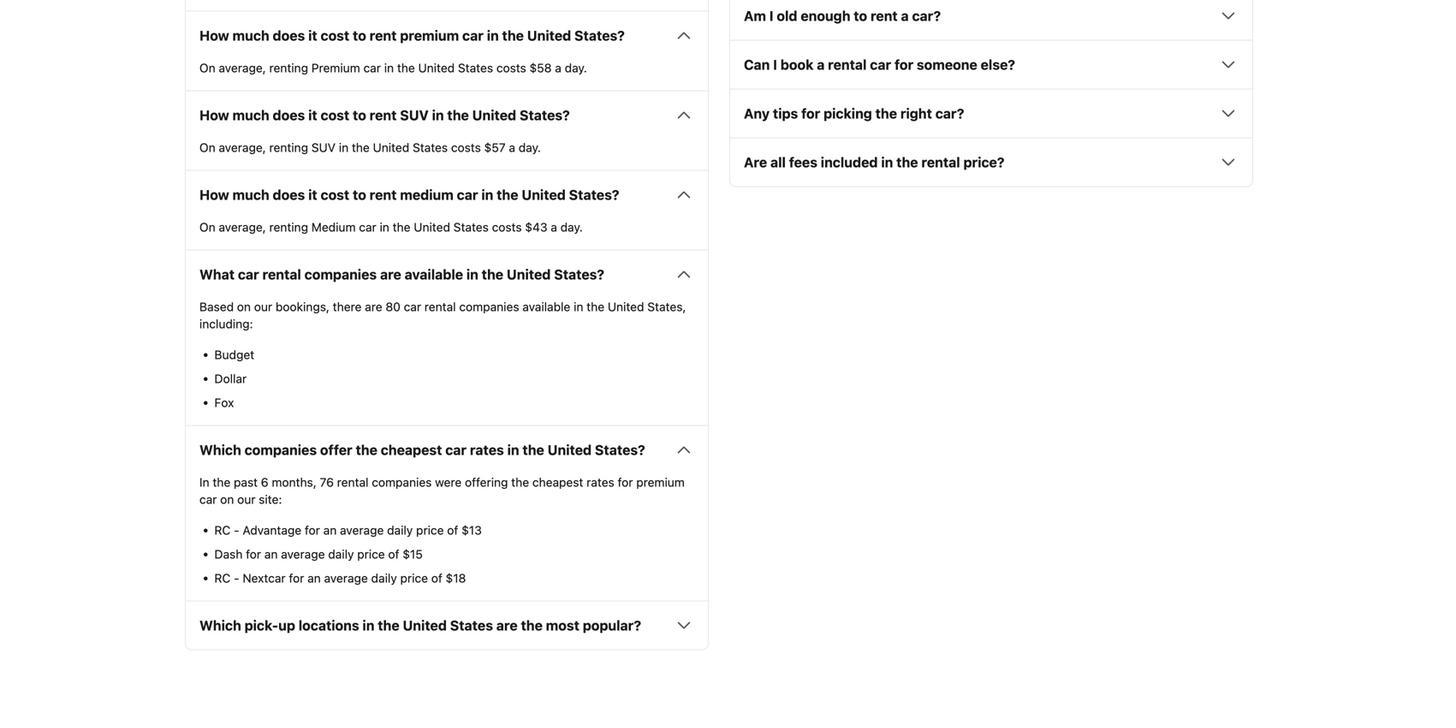 Task type: vqa. For each thing, say whether or not it's contained in the screenshot.
bottom the an
yes



Task type: describe. For each thing, give the bounding box(es) containing it.
car inside dropdown button
[[457, 187, 478, 203]]

the inside how much does it cost to rent suv in the united states? dropdown button
[[447, 107, 469, 123]]

car up were at the bottom left of page
[[445, 442, 467, 458]]

how for how much does it cost to rent premium car in the united states?
[[200, 27, 229, 43]]

rent up can i book a rental car for someone else? at the right top of page
[[871, 8, 898, 24]]

states? inside dropdown button
[[569, 187, 620, 203]]

pick-
[[245, 617, 278, 634]]

80
[[386, 300, 401, 314]]

am i old enough to rent a car? button
[[744, 5, 1239, 26]]

0 horizontal spatial of
[[388, 547, 399, 561]]

are inside based on our bookings, there are 80 car rental companies available in the united states, including:
[[365, 300, 382, 314]]

of for $13
[[447, 523, 458, 537]]

rent for how much does it cost to rent medium car in the united states?
[[370, 187, 397, 203]]

rental up picking
[[828, 56, 867, 73]]

am i old enough to rent a car?
[[744, 8, 941, 24]]

dash
[[215, 547, 243, 561]]

any tips for picking the right car?
[[744, 105, 965, 121]]

premium
[[312, 61, 360, 75]]

cost for suv
[[321, 107, 350, 123]]

am
[[744, 8, 766, 24]]

car inside based on our bookings, there are 80 car rental companies available in the united states, including:
[[404, 300, 421, 314]]

are all fees included in the rental price?
[[744, 154, 1005, 170]]

car right premium
[[364, 61, 381, 75]]

in the past 6 months, 76 rental companies were offering the cheapest rates for premium car on our site:
[[200, 475, 685, 506]]

united inside how much does it cost to rent premium car in the united states? dropdown button
[[527, 27, 571, 43]]

our inside in the past 6 months, 76 rental companies were offering the cheapest rates for premium car on our site:
[[237, 492, 256, 506]]

the inside are all fees included in the rental price? dropdown button
[[897, 154, 919, 170]]

rent for how much does it cost to rent suv in the united states?
[[370, 107, 397, 123]]

renting for how much does it cost to rent suv in the united states?
[[269, 140, 308, 154]]

tips
[[773, 105, 798, 121]]

states inside which pick-up locations in the united states are the most popular? dropdown button
[[450, 617, 493, 634]]

our inside based on our bookings, there are 80 car rental companies available in the united states, including:
[[254, 300, 272, 314]]

based on our bookings, there are 80 car rental companies available in the united states, including:
[[200, 300, 686, 331]]

to for how much does it cost to rent medium car in the united states?
[[353, 187, 366, 203]]

which pick-up locations in the united states are the most popular? button
[[200, 615, 694, 636]]

locations
[[299, 617, 359, 634]]

the inside how much does it cost to rent medium car in the united states? dropdown button
[[497, 187, 519, 203]]

0 horizontal spatial an
[[264, 547, 278, 561]]

how much does it cost to rent suv in the united states?
[[200, 107, 570, 123]]

advantage
[[243, 523, 302, 537]]

how for how much does it cost to rent medium car in the united states?
[[200, 187, 229, 203]]

car up any tips for picking the right car?
[[870, 56, 892, 73]]

- for advantage
[[234, 523, 239, 537]]

does for how much does it cost to rent premium car in the united states?
[[273, 27, 305, 43]]

average for nextcar
[[324, 571, 368, 585]]

companies up the months,
[[245, 442, 317, 458]]

in
[[200, 475, 209, 489]]

1 vertical spatial average
[[281, 547, 325, 561]]

can i book a rental car for someone else?
[[744, 56, 1016, 73]]

a right $57
[[509, 140, 516, 154]]

picking
[[824, 105, 872, 121]]

all
[[771, 154, 786, 170]]

how much does it cost to rent premium car in the united states? button
[[200, 25, 694, 46]]

old
[[777, 8, 798, 24]]

does for how much does it cost to rent suv in the united states?
[[273, 107, 305, 123]]

what
[[200, 266, 235, 282]]

dash for an average daily price of $15
[[215, 547, 423, 561]]

cost for medium
[[321, 187, 350, 203]]

available inside dropdown button
[[405, 266, 463, 282]]

0 vertical spatial are
[[380, 266, 402, 282]]

costs for medium
[[492, 220, 522, 234]]

were
[[435, 475, 462, 489]]

companies inside in the past 6 months, 76 rental companies were offering the cheapest rates for premium car on our site:
[[372, 475, 432, 489]]

popular?
[[583, 617, 642, 634]]

states down how much does it cost to rent premium car in the united states? dropdown button
[[458, 61, 493, 75]]

what car rental companies are available in the united states? button
[[200, 264, 694, 285]]

what car rental companies are available in the united states?
[[200, 266, 605, 282]]

1 vertical spatial price
[[357, 547, 385, 561]]

1 vertical spatial suv
[[312, 140, 336, 154]]

united inside what car rental companies are available in the united states? dropdown button
[[507, 266, 551, 282]]

$43
[[525, 220, 548, 234]]

$18
[[446, 571, 466, 585]]

2 vertical spatial are
[[497, 617, 518, 634]]

rental inside based on our bookings, there are 80 car rental companies available in the united states, including:
[[425, 300, 456, 314]]

how much does it cost to rent medium car in the united states?
[[200, 187, 620, 203]]

average, for how much does it cost to rent suv in the united states?
[[219, 140, 266, 154]]

included
[[821, 154, 878, 170]]

rc for rc - nextcar for an average daily price of $18
[[215, 571, 231, 585]]

site:
[[259, 492, 282, 506]]

rc - advantage for an average daily price of $13
[[215, 523, 482, 537]]

daily for advantage
[[387, 523, 413, 537]]

costs for premium
[[497, 61, 526, 75]]

car? inside dropdown button
[[912, 8, 941, 24]]

offer
[[320, 442, 353, 458]]

based
[[200, 300, 234, 314]]

i for am
[[770, 8, 774, 24]]

united inside how much does it cost to rent medium car in the united states? dropdown button
[[522, 187, 566, 203]]

united inside which companies offer the cheapest car rates  in the united states? dropdown button
[[548, 442, 592, 458]]

someone
[[917, 56, 978, 73]]

nextcar
[[243, 571, 286, 585]]

renting for how much does it cost to rent medium car in the united states?
[[269, 220, 308, 234]]

any tips for picking the right car? button
[[744, 103, 1239, 124]]

months,
[[272, 475, 317, 489]]

on average, renting suv in the united states costs $57 a day.
[[200, 140, 541, 154]]

fees
[[789, 154, 818, 170]]

the inside based on our bookings, there are 80 car rental companies available in the united states, including:
[[587, 300, 605, 314]]

$57
[[484, 140, 506, 154]]

any
[[744, 105, 770, 121]]

much for how much does it cost to rent suv in the united states?
[[233, 107, 270, 123]]

price for $18
[[400, 571, 428, 585]]

to for how much does it cost to rent premium car in the united states?
[[353, 27, 366, 43]]

on for how much does it cost to rent medium car in the united states?
[[200, 220, 216, 234]]

bookings,
[[276, 300, 330, 314]]

on inside in the past 6 months, 76 rental companies were offering the cheapest rates for premium car on our site:
[[220, 492, 234, 506]]

united inside based on our bookings, there are 80 car rental companies available in the united states, including:
[[608, 300, 644, 314]]

car? inside dropdown button
[[936, 105, 965, 121]]

car right medium
[[359, 220, 377, 234]]

average for advantage
[[340, 523, 384, 537]]

past
[[234, 475, 258, 489]]

1 vertical spatial costs
[[451, 140, 481, 154]]

6
[[261, 475, 269, 489]]



Task type: locate. For each thing, give the bounding box(es) containing it.
2 vertical spatial cost
[[321, 187, 350, 203]]

it inside dropdown button
[[308, 187, 317, 203]]

the inside "any tips for picking the right car?" dropdown button
[[876, 105, 898, 121]]

united inside which pick-up locations in the united states are the most popular? dropdown button
[[403, 617, 447, 634]]

3 on from the top
[[200, 220, 216, 234]]

most
[[546, 617, 580, 634]]

rent
[[871, 8, 898, 24], [370, 27, 397, 43], [370, 107, 397, 123], [370, 187, 397, 203]]

day. for how much does it cost to rent medium car in the united states?
[[561, 220, 583, 234]]

up
[[278, 617, 295, 634]]

states down $18
[[450, 617, 493, 634]]

- up 'dash'
[[234, 523, 239, 537]]

1 horizontal spatial available
[[523, 300, 571, 314]]

medium
[[400, 187, 454, 203]]

average down "advantage"
[[281, 547, 325, 561]]

i for can
[[773, 56, 778, 73]]

does inside dropdown button
[[273, 187, 305, 203]]

to right enough
[[854, 8, 868, 24]]

1 renting from the top
[[269, 61, 308, 75]]

2 much from the top
[[233, 107, 270, 123]]

0 vertical spatial on
[[237, 300, 251, 314]]

on up including:
[[237, 300, 251, 314]]

- down 'dash'
[[234, 571, 239, 585]]

there
[[333, 300, 362, 314]]

to up medium
[[353, 187, 366, 203]]

offering
[[465, 475, 508, 489]]

2 vertical spatial price
[[400, 571, 428, 585]]

on for how much does it cost to rent suv in the united states?
[[200, 140, 216, 154]]

a
[[901, 8, 909, 24], [817, 56, 825, 73], [555, 61, 562, 75], [509, 140, 516, 154], [551, 220, 557, 234]]

premium
[[400, 27, 459, 43], [637, 475, 685, 489]]

1 vertical spatial cost
[[321, 107, 350, 123]]

0 horizontal spatial cheapest
[[381, 442, 442, 458]]

daily
[[387, 523, 413, 537], [328, 547, 354, 561], [371, 571, 397, 585]]

it inside dropdown button
[[308, 27, 317, 43]]

$58
[[530, 61, 552, 75]]

0 vertical spatial much
[[233, 27, 270, 43]]

are left 80
[[365, 300, 382, 314]]

average up dash for an average daily price of $15
[[340, 523, 384, 537]]

cost up medium
[[321, 187, 350, 203]]

day. for how much does it cost to rent premium car in the united states?
[[565, 61, 587, 75]]

companies inside based on our bookings, there are 80 car rental companies available in the united states, including:
[[459, 300, 519, 314]]

1 vertical spatial on
[[200, 140, 216, 154]]

rental inside in the past 6 months, 76 rental companies were offering the cheapest rates for premium car on our site:
[[337, 475, 369, 489]]

1 horizontal spatial suv
[[400, 107, 429, 123]]

1 horizontal spatial cheapest
[[533, 475, 584, 489]]

car right 80
[[404, 300, 421, 314]]

1 vertical spatial renting
[[269, 140, 308, 154]]

0 vertical spatial renting
[[269, 61, 308, 75]]

right
[[901, 105, 932, 121]]

1 vertical spatial car?
[[936, 105, 965, 121]]

a right $58
[[555, 61, 562, 75]]

0 horizontal spatial rates
[[470, 442, 504, 458]]

1 vertical spatial our
[[237, 492, 256, 506]]

in inside dropdown button
[[482, 187, 494, 203]]

price down $15
[[400, 571, 428, 585]]

1 horizontal spatial on
[[237, 300, 251, 314]]

rc
[[215, 523, 231, 537], [215, 571, 231, 585]]

for
[[895, 56, 914, 73], [802, 105, 821, 121], [618, 475, 633, 489], [305, 523, 320, 537], [246, 547, 261, 561], [289, 571, 304, 585]]

rental left the price?
[[922, 154, 961, 170]]

1 vertical spatial does
[[273, 107, 305, 123]]

of left $13
[[447, 523, 458, 537]]

cost inside how much does it cost to rent medium car in the united states? dropdown button
[[321, 187, 350, 203]]

1 vertical spatial rates
[[587, 475, 615, 489]]

premium inside in the past 6 months, 76 rental companies were offering the cheapest rates for premium car on our site:
[[637, 475, 685, 489]]

1 it from the top
[[308, 27, 317, 43]]

which pick-up locations in the united states are the most popular?
[[200, 617, 642, 634]]

united inside how much does it cost to rent suv in the united states? dropdown button
[[472, 107, 517, 123]]

are up 80
[[380, 266, 402, 282]]

i inside dropdown button
[[773, 56, 778, 73]]

it
[[308, 27, 317, 43], [308, 107, 317, 123], [308, 187, 317, 203]]

price
[[416, 523, 444, 537], [357, 547, 385, 561], [400, 571, 428, 585]]

available
[[405, 266, 463, 282], [523, 300, 571, 314]]

on for how much does it cost to rent premium car in the united states?
[[200, 61, 216, 75]]

2 vertical spatial average
[[324, 571, 368, 585]]

2 vertical spatial it
[[308, 187, 317, 203]]

0 vertical spatial cheapest
[[381, 442, 442, 458]]

- for nextcar
[[234, 571, 239, 585]]

states down how much does it cost to rent medium car in the united states? dropdown button
[[454, 220, 489, 234]]

available up based on our bookings, there are 80 car rental companies available in the united states, including:
[[405, 266, 463, 282]]

which
[[200, 442, 241, 458], [200, 617, 241, 634]]

2 horizontal spatial of
[[447, 523, 458, 537]]

rent inside dropdown button
[[370, 27, 397, 43]]

book
[[781, 56, 814, 73]]

it up premium
[[308, 27, 317, 43]]

states down how much does it cost to rent suv in the united states? dropdown button
[[413, 140, 448, 154]]

how inside dropdown button
[[200, 27, 229, 43]]

rates
[[470, 442, 504, 458], [587, 475, 615, 489]]

2 vertical spatial costs
[[492, 220, 522, 234]]

states
[[458, 61, 493, 75], [413, 140, 448, 154], [454, 220, 489, 234], [450, 617, 493, 634]]

are
[[744, 154, 767, 170]]

costs left $57
[[451, 140, 481, 154]]

companies down what car rental companies are available in the united states? dropdown button
[[459, 300, 519, 314]]

1 vertical spatial are
[[365, 300, 382, 314]]

an up dash for an average daily price of $15
[[323, 523, 337, 537]]

cost up premium
[[321, 27, 350, 43]]

how much does it cost to rent medium car in the united states? button
[[200, 184, 694, 205]]

to up on average, renting suv in the united states costs $57 a day.
[[353, 107, 366, 123]]

of left $15
[[388, 547, 399, 561]]

2 vertical spatial does
[[273, 187, 305, 203]]

which for which pick-up locations in the united states are the most popular?
[[200, 617, 241, 634]]

2 vertical spatial much
[[233, 187, 270, 203]]

day. right $57
[[519, 140, 541, 154]]

1 vertical spatial average,
[[219, 140, 266, 154]]

1 vertical spatial premium
[[637, 475, 685, 489]]

much
[[233, 27, 270, 43], [233, 107, 270, 123], [233, 187, 270, 203]]

1 on from the top
[[200, 61, 216, 75]]

1 vertical spatial available
[[523, 300, 571, 314]]

1 vertical spatial rc
[[215, 571, 231, 585]]

1 much from the top
[[233, 27, 270, 43]]

0 horizontal spatial suv
[[312, 140, 336, 154]]

0 vertical spatial premium
[[400, 27, 459, 43]]

price for $13
[[416, 523, 444, 537]]

cost inside how much does it cost to rent suv in the united states? dropdown button
[[321, 107, 350, 123]]

rates inside dropdown button
[[470, 442, 504, 458]]

on average, renting premium car in the united states costs $58 a day.
[[200, 61, 587, 75]]

states? inside dropdown button
[[520, 107, 570, 123]]

average, for how much does it cost to rent premium car in the united states?
[[219, 61, 266, 75]]

average
[[340, 523, 384, 537], [281, 547, 325, 561], [324, 571, 368, 585]]

0 vertical spatial suv
[[400, 107, 429, 123]]

are left most
[[497, 617, 518, 634]]

much for how much does it cost to rent medium car in the united states?
[[233, 187, 270, 203]]

average down dash for an average daily price of $15
[[324, 571, 368, 585]]

0 vertical spatial car?
[[912, 8, 941, 24]]

budget
[[215, 347, 254, 362]]

rent inside dropdown button
[[370, 187, 397, 203]]

an
[[323, 523, 337, 537], [264, 547, 278, 561], [308, 571, 321, 585]]

on down past
[[220, 492, 234, 506]]

2 which from the top
[[200, 617, 241, 634]]

companies down which companies offer the cheapest car rates  in the united states?
[[372, 475, 432, 489]]

states?
[[575, 27, 625, 43], [520, 107, 570, 123], [569, 187, 620, 203], [554, 266, 605, 282], [595, 442, 645, 458]]

how much does it cost to rent premium car in the united states?
[[200, 27, 625, 43]]

0 vertical spatial how
[[200, 27, 229, 43]]

dollar
[[215, 371, 247, 386]]

cost for premium
[[321, 27, 350, 43]]

2 horizontal spatial an
[[323, 523, 337, 537]]

to inside dropdown button
[[353, 187, 366, 203]]

0 vertical spatial price
[[416, 523, 444, 537]]

2 - from the top
[[234, 571, 239, 585]]

daily for nextcar
[[371, 571, 397, 585]]

0 vertical spatial does
[[273, 27, 305, 43]]

1 vertical spatial cheapest
[[533, 475, 584, 489]]

1 vertical spatial on
[[220, 492, 234, 506]]

car down "in"
[[200, 492, 217, 506]]

3 renting from the top
[[269, 220, 308, 234]]

2 vertical spatial day.
[[561, 220, 583, 234]]

i
[[770, 8, 774, 24], [773, 56, 778, 73]]

the inside what car rental companies are available in the united states? dropdown button
[[482, 266, 504, 282]]

0 vertical spatial it
[[308, 27, 317, 43]]

on inside based on our bookings, there are 80 car rental companies available in the united states, including:
[[237, 300, 251, 314]]

daily up $15
[[387, 523, 413, 537]]

it inside dropdown button
[[308, 107, 317, 123]]

1 vertical spatial much
[[233, 107, 270, 123]]

1 vertical spatial which
[[200, 617, 241, 634]]

which companies offer the cheapest car rates  in the united states?
[[200, 442, 645, 458]]

0 vertical spatial available
[[405, 266, 463, 282]]

rental up bookings,
[[263, 266, 301, 282]]

2 vertical spatial daily
[[371, 571, 397, 585]]

price up $15
[[416, 523, 444, 537]]

2 rc from the top
[[215, 571, 231, 585]]

price?
[[964, 154, 1005, 170]]

cheapest right the offering at the left bottom of page
[[533, 475, 584, 489]]

2 vertical spatial how
[[200, 187, 229, 203]]

car right 'medium'
[[457, 187, 478, 203]]

0 vertical spatial rates
[[470, 442, 504, 458]]

can i book a rental car for someone else? button
[[744, 54, 1239, 75]]

i right can
[[773, 56, 778, 73]]

an down "advantage"
[[264, 547, 278, 561]]

1 vertical spatial how
[[200, 107, 229, 123]]

a right "$43" at left
[[551, 220, 557, 234]]

0 vertical spatial average,
[[219, 61, 266, 75]]

2 average, from the top
[[219, 140, 266, 154]]

an down dash for an average daily price of $15
[[308, 571, 321, 585]]

3 much from the top
[[233, 187, 270, 203]]

it up medium
[[308, 187, 317, 203]]

0 horizontal spatial available
[[405, 266, 463, 282]]

1 vertical spatial day.
[[519, 140, 541, 154]]

2 on from the top
[[200, 140, 216, 154]]

are all fees included in the rental price? button
[[744, 152, 1239, 172]]

1 horizontal spatial of
[[431, 571, 443, 585]]

day. right "$43" at left
[[561, 220, 583, 234]]

which up "in"
[[200, 442, 241, 458]]

costs left "$43" at left
[[492, 220, 522, 234]]

companies up there
[[305, 266, 377, 282]]

much for how much does it cost to rent premium car in the united states?
[[233, 27, 270, 43]]

the inside how much does it cost to rent premium car in the united states? dropdown button
[[502, 27, 524, 43]]

0 vertical spatial cost
[[321, 27, 350, 43]]

it for medium
[[308, 187, 317, 203]]

a inside dropdown button
[[901, 8, 909, 24]]

cheapest inside dropdown button
[[381, 442, 442, 458]]

does for how much does it cost to rent medium car in the united states?
[[273, 187, 305, 203]]

including:
[[200, 317, 253, 331]]

renting
[[269, 61, 308, 75], [269, 140, 308, 154], [269, 220, 308, 234]]

1 horizontal spatial rates
[[587, 475, 615, 489]]

2 it from the top
[[308, 107, 317, 123]]

how inside dropdown button
[[200, 107, 229, 123]]

an for advantage
[[323, 523, 337, 537]]

1 vertical spatial daily
[[328, 547, 354, 561]]

our left bookings,
[[254, 300, 272, 314]]

how
[[200, 27, 229, 43], [200, 107, 229, 123], [200, 187, 229, 203]]

it for suv
[[308, 107, 317, 123]]

1 - from the top
[[234, 523, 239, 537]]

to inside dropdown button
[[353, 27, 366, 43]]

2 vertical spatial of
[[431, 571, 443, 585]]

to up premium
[[353, 27, 366, 43]]

3 average, from the top
[[219, 220, 266, 234]]

2 how from the top
[[200, 107, 229, 123]]

how much does it cost to rent suv in the united states? button
[[200, 105, 694, 125]]

3 how from the top
[[200, 187, 229, 203]]

companies
[[305, 266, 377, 282], [459, 300, 519, 314], [245, 442, 317, 458], [372, 475, 432, 489]]

0 vertical spatial which
[[200, 442, 241, 458]]

suv down on average, renting premium car in the united states costs $58 a day.
[[400, 107, 429, 123]]

renting for how much does it cost to rent premium car in the united states?
[[269, 61, 308, 75]]

suv
[[400, 107, 429, 123], [312, 140, 336, 154]]

much inside dropdown button
[[233, 27, 270, 43]]

0 vertical spatial of
[[447, 523, 458, 537]]

1 how from the top
[[200, 27, 229, 43]]

2 cost from the top
[[321, 107, 350, 123]]

can
[[744, 56, 770, 73]]

day.
[[565, 61, 587, 75], [519, 140, 541, 154], [561, 220, 583, 234]]

to for how much does it cost to rent suv in the united states?
[[353, 107, 366, 123]]

i inside dropdown button
[[770, 8, 774, 24]]

premium inside how much does it cost to rent premium car in the united states? dropdown button
[[400, 27, 459, 43]]

i left old
[[770, 8, 774, 24]]

1 average, from the top
[[219, 61, 266, 75]]

to
[[854, 8, 868, 24], [353, 27, 366, 43], [353, 107, 366, 123], [353, 187, 366, 203]]

1 which from the top
[[200, 442, 241, 458]]

does inside dropdown button
[[273, 107, 305, 123]]

0 vertical spatial costs
[[497, 61, 526, 75]]

car inside in the past 6 months, 76 rental companies were offering the cheapest rates for premium car on our site:
[[200, 492, 217, 506]]

a up can i book a rental car for someone else? at the right top of page
[[901, 8, 909, 24]]

medium
[[312, 220, 356, 234]]

car?
[[912, 8, 941, 24], [936, 105, 965, 121]]

average, for how much does it cost to rent medium car in the united states?
[[219, 220, 266, 234]]

rental down what car rental companies are available in the united states? dropdown button
[[425, 300, 456, 314]]

0 vertical spatial average
[[340, 523, 384, 537]]

it down premium
[[308, 107, 317, 123]]

cost down premium
[[321, 107, 350, 123]]

costs left $58
[[497, 61, 526, 75]]

fox
[[215, 395, 234, 410]]

an for nextcar
[[308, 571, 321, 585]]

car? up someone
[[912, 8, 941, 24]]

does inside dropdown button
[[273, 27, 305, 43]]

0 vertical spatial rc
[[215, 523, 231, 537]]

cheapest inside in the past 6 months, 76 rental companies were offering the cheapest rates for premium car on our site:
[[533, 475, 584, 489]]

enough
[[801, 8, 851, 24]]

a right "book"
[[817, 56, 825, 73]]

0 vertical spatial our
[[254, 300, 272, 314]]

rates inside in the past 6 months, 76 rental companies were offering the cheapest rates for premium car on our site:
[[587, 475, 615, 489]]

0 vertical spatial -
[[234, 523, 239, 537]]

rent for how much does it cost to rent premium car in the united states?
[[370, 27, 397, 43]]

$15
[[403, 547, 423, 561]]

of left $18
[[431, 571, 443, 585]]

3 it from the top
[[308, 187, 317, 203]]

on average, renting medium car in the united states costs $43 a day.
[[200, 220, 583, 234]]

2 vertical spatial an
[[308, 571, 321, 585]]

2 vertical spatial average,
[[219, 220, 266, 234]]

how for how much does it cost to rent suv in the united states?
[[200, 107, 229, 123]]

it for premium
[[308, 27, 317, 43]]

cheapest up were at the bottom left of page
[[381, 442, 442, 458]]

price down rc - advantage for an average daily price of $13
[[357, 547, 385, 561]]

1 rc from the top
[[215, 523, 231, 537]]

of
[[447, 523, 458, 537], [388, 547, 399, 561], [431, 571, 443, 585]]

0 vertical spatial daily
[[387, 523, 413, 537]]

average,
[[219, 61, 266, 75], [219, 140, 266, 154], [219, 220, 266, 234]]

2 does from the top
[[273, 107, 305, 123]]

rent up on average, renting premium car in the united states costs $58 a day.
[[370, 27, 397, 43]]

rental right 76
[[337, 475, 369, 489]]

2 renting from the top
[[269, 140, 308, 154]]

in inside based on our bookings, there are 80 car rental companies available in the united states, including:
[[574, 300, 584, 314]]

car up how much does it cost to rent suv in the united states? dropdown button
[[462, 27, 484, 43]]

which for which companies offer the cheapest car rates  in the united states?
[[200, 442, 241, 458]]

which companies offer the cheapest car rates  in the united states? button
[[200, 440, 694, 460]]

3 does from the top
[[273, 187, 305, 203]]

1 vertical spatial -
[[234, 571, 239, 585]]

suv inside dropdown button
[[400, 107, 429, 123]]

much inside dropdown button
[[233, 187, 270, 203]]

rental
[[828, 56, 867, 73], [922, 154, 961, 170], [263, 266, 301, 282], [425, 300, 456, 314], [337, 475, 369, 489]]

for inside in the past 6 months, 76 rental companies were offering the cheapest rates for premium car on our site:
[[618, 475, 633, 489]]

rc down 'dash'
[[215, 571, 231, 585]]

1 vertical spatial of
[[388, 547, 399, 561]]

1 cost from the top
[[321, 27, 350, 43]]

1 horizontal spatial an
[[308, 571, 321, 585]]

76
[[320, 475, 334, 489]]

day. right $58
[[565, 61, 587, 75]]

car? right right
[[936, 105, 965, 121]]

available down "$43" at left
[[523, 300, 571, 314]]

cost
[[321, 27, 350, 43], [321, 107, 350, 123], [321, 187, 350, 203]]

a inside dropdown button
[[817, 56, 825, 73]]

1 vertical spatial it
[[308, 107, 317, 123]]

on
[[237, 300, 251, 314], [220, 492, 234, 506]]

car
[[462, 27, 484, 43], [870, 56, 892, 73], [364, 61, 381, 75], [457, 187, 478, 203], [359, 220, 377, 234], [238, 266, 259, 282], [404, 300, 421, 314], [445, 442, 467, 458], [200, 492, 217, 506]]

else?
[[981, 56, 1016, 73]]

suv down the how much does it cost to rent suv in the united states?
[[312, 140, 336, 154]]

states,
[[648, 300, 686, 314]]

1 does from the top
[[273, 27, 305, 43]]

available inside based on our bookings, there are 80 car rental companies available in the united states, including:
[[523, 300, 571, 314]]

0 vertical spatial i
[[770, 8, 774, 24]]

1 vertical spatial an
[[264, 547, 278, 561]]

of for $18
[[431, 571, 443, 585]]

the
[[502, 27, 524, 43], [397, 61, 415, 75], [876, 105, 898, 121], [447, 107, 469, 123], [352, 140, 370, 154], [897, 154, 919, 170], [497, 187, 519, 203], [393, 220, 411, 234], [482, 266, 504, 282], [587, 300, 605, 314], [356, 442, 378, 458], [523, 442, 544, 458], [213, 475, 231, 489], [511, 475, 529, 489], [378, 617, 400, 634], [521, 617, 543, 634]]

how inside dropdown button
[[200, 187, 229, 203]]

0 horizontal spatial on
[[220, 492, 234, 506]]

daily up which pick-up locations in the united states are the most popular?
[[371, 571, 397, 585]]

rent up on average, renting medium car in the united states costs $43 a day. on the left of the page
[[370, 187, 397, 203]]

3 cost from the top
[[321, 187, 350, 203]]

1 vertical spatial i
[[773, 56, 778, 73]]

-
[[234, 523, 239, 537], [234, 571, 239, 585]]

$13
[[462, 523, 482, 537]]

2 vertical spatial renting
[[269, 220, 308, 234]]

which left pick-
[[200, 617, 241, 634]]

much inside dropdown button
[[233, 107, 270, 123]]

daily up rc - nextcar for an average daily price of $18
[[328, 547, 354, 561]]

our down past
[[237, 492, 256, 506]]

cost inside how much does it cost to rent premium car in the united states? dropdown button
[[321, 27, 350, 43]]

car right the what
[[238, 266, 259, 282]]

rc - nextcar for an average daily price of $18
[[215, 571, 466, 585]]

rc for rc - advantage for an average daily price of $13
[[215, 523, 231, 537]]

costs
[[497, 61, 526, 75], [451, 140, 481, 154], [492, 220, 522, 234]]

rc up 'dash'
[[215, 523, 231, 537]]

0 vertical spatial an
[[323, 523, 337, 537]]

in inside dropdown button
[[432, 107, 444, 123]]

0 vertical spatial on
[[200, 61, 216, 75]]

0 horizontal spatial premium
[[400, 27, 459, 43]]

1 horizontal spatial premium
[[637, 475, 685, 489]]

in
[[487, 27, 499, 43], [384, 61, 394, 75], [432, 107, 444, 123], [339, 140, 349, 154], [882, 154, 894, 170], [482, 187, 494, 203], [380, 220, 390, 234], [467, 266, 479, 282], [574, 300, 584, 314], [507, 442, 519, 458], [363, 617, 375, 634]]

rent up on average, renting suv in the united states costs $57 a day.
[[370, 107, 397, 123]]

2 vertical spatial on
[[200, 220, 216, 234]]

0 vertical spatial day.
[[565, 61, 587, 75]]



